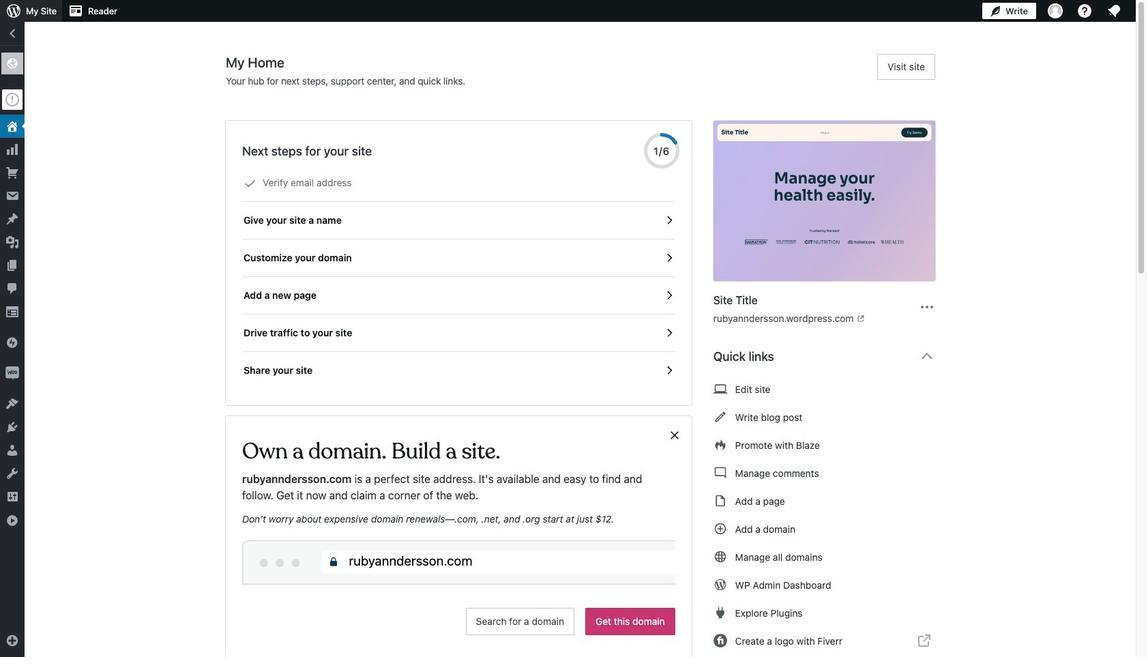 Task type: locate. For each thing, give the bounding box(es) containing it.
laptop image
[[714, 381, 727, 397]]

1 vertical spatial img image
[[5, 367, 19, 380]]

task enabled image
[[663, 214, 676, 227], [663, 252, 676, 264], [663, 289, 676, 302], [663, 327, 676, 339], [663, 365, 676, 377]]

0 vertical spatial img image
[[5, 336, 19, 350]]

main content
[[226, 54, 947, 657]]

manage your notifications image
[[1107, 3, 1123, 19]]

5 task enabled image from the top
[[663, 365, 676, 377]]

progress bar
[[644, 133, 680, 169]]

mode_comment image
[[714, 465, 727, 481]]

edit image
[[714, 409, 727, 425]]

4 task enabled image from the top
[[663, 327, 676, 339]]

1 img image from the top
[[5, 336, 19, 350]]

img image
[[5, 336, 19, 350], [5, 367, 19, 380]]



Task type: describe. For each thing, give the bounding box(es) containing it.
dismiss domain name promotion image
[[669, 427, 681, 444]]

more options for site site title image
[[920, 299, 936, 315]]

2 task enabled image from the top
[[663, 252, 676, 264]]

1 task enabled image from the top
[[663, 214, 676, 227]]

insert_drive_file image
[[714, 493, 727, 509]]

2 img image from the top
[[5, 367, 19, 380]]

launchpad checklist element
[[242, 165, 676, 389]]

my profile image
[[1049, 3, 1064, 18]]

3 task enabled image from the top
[[663, 289, 676, 302]]

help image
[[1077, 3, 1094, 19]]



Task type: vqa. For each thing, say whether or not it's contained in the screenshot.
closed image
no



